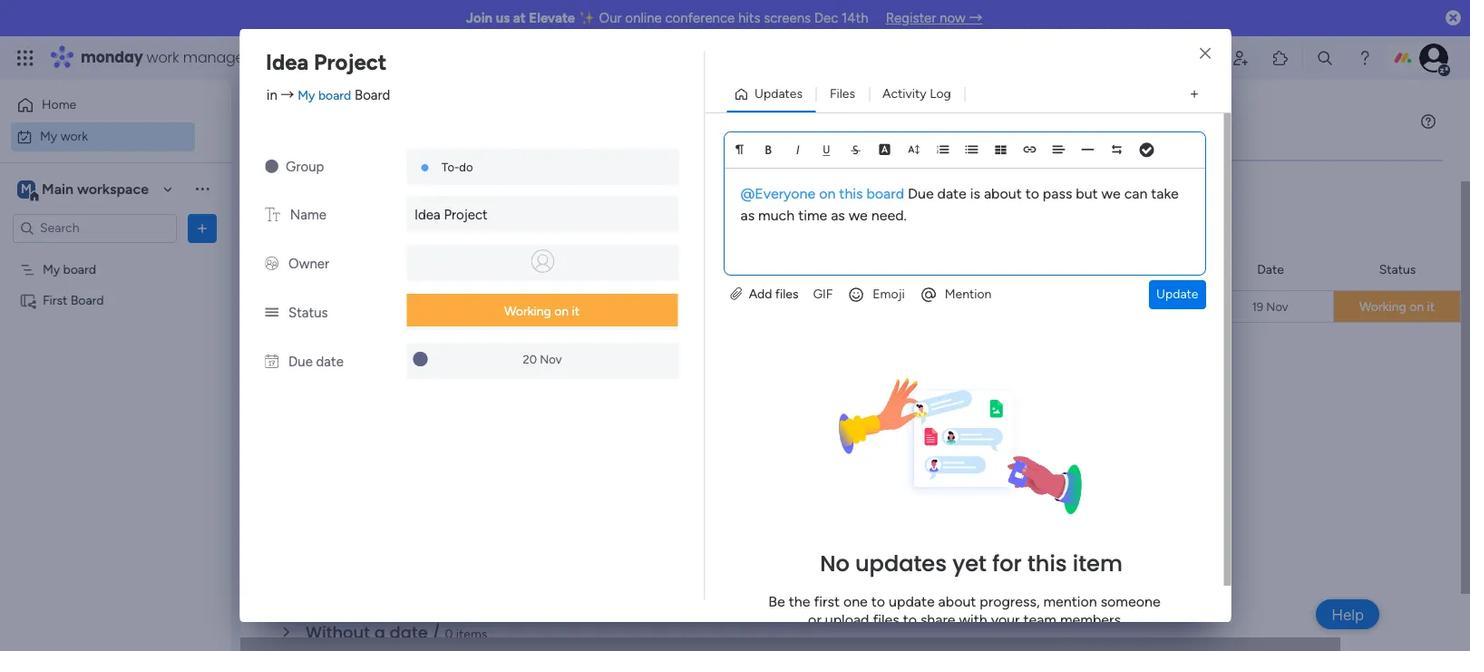 Task type: vqa. For each thing, say whether or not it's contained in the screenshot.
bottom board
yes



Task type: describe. For each thing, give the bounding box(es) containing it.
dapulse attachment image
[[730, 287, 742, 302]]

help
[[1332, 606, 1365, 624]]

status inside no updates yet for this item dialog
[[289, 305, 328, 321]]

upload
[[825, 611, 869, 629]]

or
[[808, 611, 821, 629]]

2 horizontal spatial /
[[432, 621, 441, 644]]

underline image
[[820, 143, 833, 156]]

first
[[814, 593, 840, 611]]

dapulse date column image
[[265, 354, 279, 370]]

Filter dashboard by text search field
[[268, 181, 438, 210]]

0 horizontal spatial project
[[314, 49, 387, 75]]

our
[[599, 10, 622, 26]]

monday
[[81, 47, 143, 68]]

see plans button
[[293, 44, 380, 72]]

without a date / 0 items
[[306, 621, 488, 644]]

items inside today / 0 items
[[385, 366, 417, 381]]

register now →
[[886, 10, 983, 26]]

overdue / 1 item
[[306, 262, 427, 285]]

dec
[[814, 10, 839, 26]]

pass
[[1043, 185, 1072, 202]]

search image
[[416, 189, 431, 203]]

group title
[[971, 301, 1030, 315]]

format image
[[733, 143, 746, 156]]

nov for 20 nov
[[540, 352, 562, 366]]

files
[[830, 86, 856, 102]]

item inside dialog
[[1073, 549, 1123, 579]]

to for about
[[1025, 185, 1039, 202]]

20
[[523, 352, 537, 366]]

1 horizontal spatial we
[[1101, 185, 1121, 202]]

working inside no updates yet for this item dialog
[[504, 304, 551, 319]]

1 as from the left
[[740, 207, 754, 224]]

link image
[[1023, 143, 1036, 156]]

customize button
[[579, 181, 676, 210]]

board for this
[[866, 185, 904, 202]]

first board inside list box
[[43, 293, 104, 308]]

invite members image
[[1232, 49, 1250, 67]]

management
[[183, 47, 282, 68]]

to-
[[442, 161, 459, 174]]

register now → link
[[886, 10, 983, 26]]

@everyone on this board link
[[740, 185, 904, 202]]

add
[[749, 287, 772, 302]]

1 horizontal spatial →
[[969, 10, 983, 26]]

be the first one to update about progress, mention someone or upload files to share with your team members
[[768, 593, 1161, 629]]

table image
[[994, 143, 1007, 156]]

mention
[[1043, 593, 1097, 611]]

→ inside no updates yet for this item dialog
[[281, 87, 294, 103]]

one
[[843, 593, 868, 611]]

workspace
[[77, 180, 149, 197]]

0 vertical spatial idea project
[[266, 49, 387, 75]]

take
[[1151, 185, 1179, 202]]

activity
[[883, 86, 927, 102]]

see
[[317, 50, 339, 65]]

1 horizontal spatial idea project
[[415, 207, 488, 223]]

log
[[930, 86, 952, 102]]

apps image
[[1272, 49, 1290, 67]]

files button
[[816, 80, 869, 109]]

0 inside today / 0 items
[[374, 366, 382, 381]]

gif button
[[806, 280, 840, 309]]

my board link
[[298, 88, 351, 103]]

activity log button
[[869, 80, 965, 109]]

1 vertical spatial this
[[1027, 549, 1067, 579]]

your
[[991, 611, 1020, 629]]

no updates yet for this item
[[820, 549, 1123, 579]]

inbox image
[[1192, 49, 1210, 67]]

19 nov
[[1252, 300, 1289, 313]]

but
[[1076, 185, 1098, 202]]

yet
[[952, 549, 987, 579]]

mention button
[[912, 280, 999, 309]]

item inside the overdue / 1 item
[[401, 268, 427, 283]]

time
[[798, 207, 827, 224]]

2 vertical spatial date
[[390, 621, 428, 644]]

in
[[267, 87, 277, 103]]

hide done items
[[478, 188, 571, 203]]

conference
[[665, 10, 735, 26]]

due
[[289, 354, 313, 370]]

1 horizontal spatial it
[[1428, 299, 1435, 315]]

0 horizontal spatial this
[[839, 185, 863, 202]]

2 vertical spatial group
[[971, 301, 1004, 315]]

update button
[[1149, 280, 1206, 309]]

emoji button
[[840, 280, 912, 309]]

need.
[[871, 207, 907, 224]]

14th
[[842, 10, 869, 26]]

v2 multiple person column image
[[265, 256, 279, 272]]

add view image
[[1191, 88, 1199, 101]]

today / 0 items
[[306, 360, 417, 383]]

people
[[1134, 262, 1172, 277]]

@everyone on this board
[[740, 185, 904, 202]]

is
[[970, 185, 980, 202]]

line image
[[1081, 143, 1094, 156]]

1 inside the overdue / 1 item
[[393, 268, 398, 283]]

@everyone
[[740, 185, 815, 202]]

members
[[1060, 611, 1121, 629]]

board for my
[[318, 88, 351, 103]]

working on it inside no updates yet for this item dialog
[[504, 304, 580, 319]]

first inside list box
[[43, 293, 67, 308]]

see plans
[[317, 50, 372, 65]]

2 as from the left
[[831, 207, 845, 224]]

share
[[920, 611, 955, 629]]

jacob simon image
[[1420, 44, 1449, 73]]

work for my
[[60, 128, 88, 144]]

my work button
[[11, 122, 195, 151]]

name
[[290, 207, 327, 223]]

work
[[321, 105, 394, 146]]

item
[[295, 299, 321, 315]]

1 horizontal spatial project
[[444, 207, 488, 223]]

m
[[21, 181, 32, 196]]

1 vertical spatial group
[[999, 262, 1035, 277]]

monday work management
[[81, 47, 282, 68]]

1 vertical spatial we
[[848, 207, 868, 224]]

customize
[[608, 188, 669, 203]]

no
[[820, 549, 849, 579]]

﻿due date is about to pass but we can take as much time as we need.
[[740, 185, 1179, 224]]

/ for today
[[361, 360, 370, 383]]

my for work
[[272, 105, 314, 146]]

someone
[[1101, 593, 1161, 611]]

date for ﻿due
[[937, 185, 967, 202]]

first board link
[[756, 291, 924, 324]]

Search in workspace field
[[38, 218, 152, 239]]

size image
[[907, 143, 920, 156]]

main
[[42, 180, 74, 197]]

today
[[306, 360, 357, 383]]

the
[[789, 593, 810, 611]]

my work
[[272, 105, 394, 146]]

align image
[[1052, 143, 1065, 156]]

1 horizontal spatial working on it
[[1360, 299, 1435, 315]]

overdue
[[306, 262, 376, 285]]

it inside no updates yet for this item dialog
[[572, 304, 580, 319]]

my for work
[[40, 128, 57, 144]]

my inside in → my board board
[[298, 88, 315, 103]]

1 horizontal spatial on
[[819, 185, 835, 202]]



Task type: locate. For each thing, give the bounding box(es) containing it.
my down 'in'
[[272, 105, 314, 146]]

my down "home"
[[40, 128, 57, 144]]

workspace image
[[17, 179, 35, 199]]

team
[[1023, 611, 1056, 629]]

now
[[940, 10, 966, 26]]

0 horizontal spatial /
[[361, 360, 370, 383]]

0 horizontal spatial working
[[504, 304, 551, 319]]

2 horizontal spatial items
[[540, 188, 571, 203]]

board
[[355, 87, 390, 103], [823, 262, 857, 277], [71, 293, 104, 308], [786, 300, 820, 316]]

date
[[937, 185, 967, 202], [316, 354, 344, 370], [390, 621, 428, 644]]

due date
[[289, 354, 344, 370]]

to for one
[[871, 593, 885, 611]]

1 vertical spatial 0
[[445, 627, 453, 642]]

help image
[[1356, 49, 1374, 67]]

owner
[[289, 256, 329, 272]]

0 vertical spatial 0
[[374, 366, 382, 381]]

0 horizontal spatial working on it
[[504, 304, 580, 319]]

0 horizontal spatial files
[[775, 287, 798, 302]]

my inside list box
[[43, 262, 60, 277]]

to-do
[[442, 161, 473, 174]]

0 vertical spatial idea
[[266, 49, 309, 75]]

0 horizontal spatial date
[[316, 354, 344, 370]]

bold image
[[762, 143, 775, 156]]

about inside be the first one to update about progress, mention someone or upload files to share with your team members
[[938, 593, 976, 611]]

join
[[466, 10, 493, 26]]

/ right today at the left bottom of page
[[361, 360, 370, 383]]

0 vertical spatial 1
[[393, 268, 398, 283]]

0 horizontal spatial nov
[[540, 352, 562, 366]]

working
[[1360, 299, 1407, 315], [504, 304, 551, 319]]

group right v2 sun icon
[[286, 159, 324, 175]]

0 horizontal spatial 0
[[374, 366, 382, 381]]

item right overdue
[[401, 268, 427, 283]]

option
[[0, 253, 231, 257]]

my board
[[43, 262, 96, 277]]

date right due
[[316, 354, 344, 370]]

with
[[959, 611, 987, 629]]

idea up 'in'
[[266, 49, 309, 75]]

we left need.
[[848, 207, 868, 224]]

1 horizontal spatial 1
[[393, 268, 398, 283]]

can
[[1124, 185, 1148, 202]]

1 horizontal spatial board
[[318, 88, 351, 103]]

italic image
[[791, 143, 804, 156]]

project
[[314, 49, 387, 75], [444, 207, 488, 223]]

board up need.
[[866, 185, 904, 202]]

None search field
[[268, 181, 438, 210]]

0 horizontal spatial work
[[60, 128, 88, 144]]

1
[[393, 268, 398, 283], [324, 299, 329, 315]]

board down "my board" on the left top of page
[[71, 293, 104, 308]]

nov inside no updates yet for this item dialog
[[540, 352, 562, 366]]

first right "shareable board" icon
[[43, 293, 67, 308]]

idea project up in → my board board
[[266, 49, 387, 75]]

1 vertical spatial item
[[1073, 549, 1123, 579]]

0 horizontal spatial item
[[401, 268, 427, 283]]

work right monday
[[147, 47, 179, 68]]

0 vertical spatial this
[[839, 185, 863, 202]]

1 vertical spatial about
[[938, 593, 976, 611]]

1 vertical spatial board
[[866, 185, 904, 202]]

0 vertical spatial items
[[540, 188, 571, 203]]

first right the dapulse attachment image in the top of the page
[[758, 300, 783, 316]]

much
[[758, 207, 794, 224]]

0
[[374, 366, 382, 381], [445, 627, 453, 642]]

0 vertical spatial date
[[937, 185, 967, 202]]

board inside in → my board board
[[318, 88, 351, 103]]

we right but
[[1101, 185, 1121, 202]]

2 horizontal spatial board
[[866, 185, 904, 202]]

0 inside without a date / 0 items
[[445, 627, 453, 642]]

0 horizontal spatial first board
[[43, 293, 104, 308]]

/ right overdue
[[380, 262, 389, 285]]

at
[[513, 10, 526, 26]]

text color image
[[878, 143, 891, 156]]

help button
[[1317, 600, 1380, 630]]

about up with at the right bottom
[[938, 593, 976, 611]]

1. numbers image
[[936, 143, 949, 156]]

list box
[[0, 250, 231, 561]]

0 horizontal spatial idea
[[266, 49, 309, 75]]

date inside ﻿due date is about to pass but we can take as much time as we need.
[[937, 185, 967, 202]]

list box containing my board
[[0, 250, 231, 561]]

do
[[459, 161, 473, 174]]

1 horizontal spatial this
[[1027, 549, 1067, 579]]

0 right a
[[445, 627, 453, 642]]

0 horizontal spatial status
[[289, 305, 328, 321]]

project up in → my board board
[[314, 49, 387, 75]]

1 vertical spatial 1
[[324, 299, 329, 315]]

0 horizontal spatial we
[[848, 207, 868, 224]]

date right a
[[390, 621, 428, 644]]

1 vertical spatial →
[[281, 87, 294, 103]]

0 right today at the left bottom of page
[[374, 366, 382, 381]]

to down update
[[903, 611, 917, 629]]

v2 sun image
[[265, 159, 279, 175]]

progress,
[[980, 593, 1040, 611]]

0 vertical spatial item
[[401, 268, 427, 283]]

0 vertical spatial status
[[1380, 262, 1416, 277]]

1 vertical spatial /
[[361, 360, 370, 383]]

0 vertical spatial project
[[314, 49, 387, 75]]

board up gif
[[823, 262, 857, 277]]

1 horizontal spatial 0
[[445, 627, 453, 642]]

0 horizontal spatial →
[[281, 87, 294, 103]]

emoji
[[873, 287, 905, 302]]

nov right 19
[[1267, 300, 1289, 313]]

0 vertical spatial we
[[1101, 185, 1121, 202]]

2 horizontal spatial on
[[1410, 299, 1424, 315]]

1 horizontal spatial items
[[456, 627, 488, 642]]

1 horizontal spatial about
[[984, 185, 1022, 202]]

1 horizontal spatial /
[[380, 262, 389, 285]]

board down the search in workspace field
[[63, 262, 96, 277]]

search everything image
[[1316, 49, 1335, 67]]

as left much
[[740, 207, 754, 224]]

select product image
[[16, 49, 34, 67]]

strikethrough image
[[849, 143, 862, 156]]

date
[[1258, 262, 1285, 277]]

item 1
[[295, 299, 329, 315]]

to inside ﻿due date is about to pass but we can take as much time as we need.
[[1025, 185, 1039, 202]]

hide
[[478, 188, 505, 203]]

nov right 20
[[540, 352, 562, 366]]

0 horizontal spatial on
[[554, 304, 569, 319]]

date left "is"
[[937, 185, 967, 202]]

0 vertical spatial about
[[984, 185, 1022, 202]]

on
[[819, 185, 835, 202], [1410, 299, 1424, 315], [554, 304, 569, 319]]

1 vertical spatial work
[[60, 128, 88, 144]]

project down hide
[[444, 207, 488, 223]]

1 horizontal spatial idea
[[415, 207, 441, 223]]

1 horizontal spatial first board
[[758, 300, 820, 316]]

group
[[286, 159, 324, 175], [999, 262, 1035, 277], [971, 301, 1004, 315]]

0 vertical spatial board
[[318, 88, 351, 103]]

my for board
[[43, 262, 60, 277]]

1 vertical spatial to
[[871, 593, 885, 611]]

my right 'in'
[[298, 88, 315, 103]]

group inside no updates yet for this item dialog
[[286, 159, 324, 175]]

group up title on the top of the page
[[999, 262, 1035, 277]]

item up mention
[[1073, 549, 1123, 579]]

work
[[147, 47, 179, 68], [60, 128, 88, 144]]

gif
[[813, 287, 833, 302]]

1 horizontal spatial date
[[390, 621, 428, 644]]

files
[[775, 287, 798, 302], [873, 611, 899, 629]]

2 horizontal spatial to
[[1025, 185, 1039, 202]]

activity log
[[883, 86, 952, 102]]

date for due
[[316, 354, 344, 370]]

group left title on the top of the page
[[971, 301, 1004, 315]]

1 vertical spatial date
[[316, 354, 344, 370]]

files inside be the first one to update about progress, mention someone or upload files to share with your team members
[[873, 611, 899, 629]]

0 vertical spatial to
[[1025, 185, 1039, 202]]

0 horizontal spatial it
[[572, 304, 580, 319]]

2 vertical spatial to
[[903, 611, 917, 629]]

first
[[43, 293, 67, 308], [758, 300, 783, 316]]

0 vertical spatial nov
[[1267, 300, 1289, 313]]

0 horizontal spatial as
[[740, 207, 754, 224]]

0 horizontal spatial board
[[63, 262, 96, 277]]

idea
[[266, 49, 309, 75], [415, 207, 441, 223]]

1 horizontal spatial work
[[147, 47, 179, 68]]

my down the search in workspace field
[[43, 262, 60, 277]]

checklist image
[[1140, 144, 1154, 157]]

board inside list box
[[63, 262, 96, 277]]

no updates yet for this item dialog
[[0, 0, 1471, 651]]

board up work
[[355, 87, 390, 103]]

board right add
[[786, 300, 820, 316]]

screens
[[764, 10, 811, 26]]

1 horizontal spatial to
[[903, 611, 917, 629]]

2 vertical spatial board
[[63, 262, 96, 277]]

0 horizontal spatial first
[[43, 293, 67, 308]]

1 horizontal spatial as
[[831, 207, 845, 224]]

this
[[839, 185, 863, 202], [1027, 549, 1067, 579]]

we
[[1101, 185, 1121, 202], [848, 207, 868, 224]]

1 vertical spatial project
[[444, 207, 488, 223]]

add files
[[745, 287, 798, 302]]

2 vertical spatial /
[[432, 621, 441, 644]]

1 vertical spatial files
[[873, 611, 899, 629]]

1 horizontal spatial working
[[1360, 299, 1407, 315]]

0 horizontal spatial idea project
[[266, 49, 387, 75]]

2 horizontal spatial date
[[937, 185, 967, 202]]

0 vertical spatial work
[[147, 47, 179, 68]]

work inside button
[[60, 128, 88, 144]]

2 vertical spatial items
[[456, 627, 488, 642]]

/ for overdue
[[380, 262, 389, 285]]

close image
[[1200, 47, 1211, 61]]

my inside button
[[40, 128, 57, 144]]

this down strikethrough image
[[839, 185, 863, 202]]

files right add
[[775, 287, 798, 302]]

1 vertical spatial idea project
[[415, 207, 488, 223]]

0 vertical spatial files
[[775, 287, 798, 302]]

1 vertical spatial idea
[[415, 207, 441, 223]]

files down update
[[873, 611, 899, 629]]

us
[[496, 10, 510, 26]]

for
[[992, 549, 1022, 579]]

this right for
[[1027, 549, 1067, 579]]

updates
[[855, 549, 947, 579]]

1 right the item
[[324, 299, 329, 315]]

to left pass
[[1025, 185, 1039, 202]]

about right "is"
[[984, 185, 1022, 202]]

mention
[[945, 287, 992, 302]]

main workspace
[[42, 180, 149, 197]]

board inside no updates yet for this item dialog
[[355, 87, 390, 103]]

0 vertical spatial →
[[969, 10, 983, 26]]

1 horizontal spatial status
[[1380, 262, 1416, 277]]

1 vertical spatial nov
[[540, 352, 562, 366]]

0 vertical spatial group
[[286, 159, 324, 175]]

done
[[508, 188, 537, 203]]

register
[[886, 10, 937, 26]]

→ right now
[[969, 10, 983, 26]]

my work
[[40, 128, 88, 144]]

item
[[401, 268, 427, 283], [1073, 549, 1123, 579]]

items inside without a date / 0 items
[[456, 627, 488, 642]]

1 vertical spatial items
[[385, 366, 417, 381]]

title
[[1007, 301, 1030, 315]]

1 right overdue
[[393, 268, 398, 283]]

online
[[625, 10, 662, 26]]

20 nov
[[523, 352, 562, 366]]

items
[[540, 188, 571, 203], [385, 366, 417, 381], [456, 627, 488, 642]]

nov for 19 nov
[[1267, 300, 1289, 313]]

board up my work
[[318, 88, 351, 103]]

working on it
[[1360, 299, 1435, 315], [504, 304, 580, 319]]

idea down search icon
[[415, 207, 441, 223]]

nov
[[1267, 300, 1289, 313], [540, 352, 562, 366]]

plans
[[342, 50, 372, 65]]

to
[[1025, 185, 1039, 202], [871, 593, 885, 611], [903, 611, 917, 629]]

as right time
[[831, 207, 845, 224]]

without
[[306, 621, 370, 644]]

shareable board image
[[19, 292, 36, 309]]

hits
[[738, 10, 761, 26]]

workspace selection element
[[17, 178, 152, 202]]

idea project down search icon
[[415, 207, 488, 223]]

1 horizontal spatial item
[[1073, 549, 1123, 579]]

in → my board board
[[267, 87, 390, 103]]

work for monday
[[147, 47, 179, 68]]

v2 status image
[[265, 305, 279, 321]]

to right one
[[871, 593, 885, 611]]

0 horizontal spatial 1
[[324, 299, 329, 315]]

0 vertical spatial /
[[380, 262, 389, 285]]

update
[[889, 593, 935, 611]]

join us at elevate ✨ our online conference hits screens dec 14th
[[466, 10, 869, 26]]

board
[[318, 88, 351, 103], [866, 185, 904, 202], [63, 262, 96, 277]]

1 horizontal spatial nov
[[1267, 300, 1289, 313]]

19
[[1252, 300, 1264, 313]]

rtl ltr image
[[1110, 143, 1123, 156]]

→ right 'in'
[[281, 87, 294, 103]]

✨
[[579, 10, 596, 26]]

0 horizontal spatial about
[[938, 593, 976, 611]]

0 horizontal spatial items
[[385, 366, 417, 381]]

1 horizontal spatial first
[[758, 300, 783, 316]]

work down "home"
[[60, 128, 88, 144]]

about inside ﻿due date is about to pass but we can take as much time as we need.
[[984, 185, 1022, 202]]

dapulse text column image
[[265, 207, 280, 223]]

as
[[740, 207, 754, 224], [831, 207, 845, 224]]

0 horizontal spatial to
[[871, 593, 885, 611]]

&bull; bullets image
[[965, 143, 978, 156]]

/ right a
[[432, 621, 441, 644]]

1 vertical spatial status
[[289, 305, 328, 321]]



